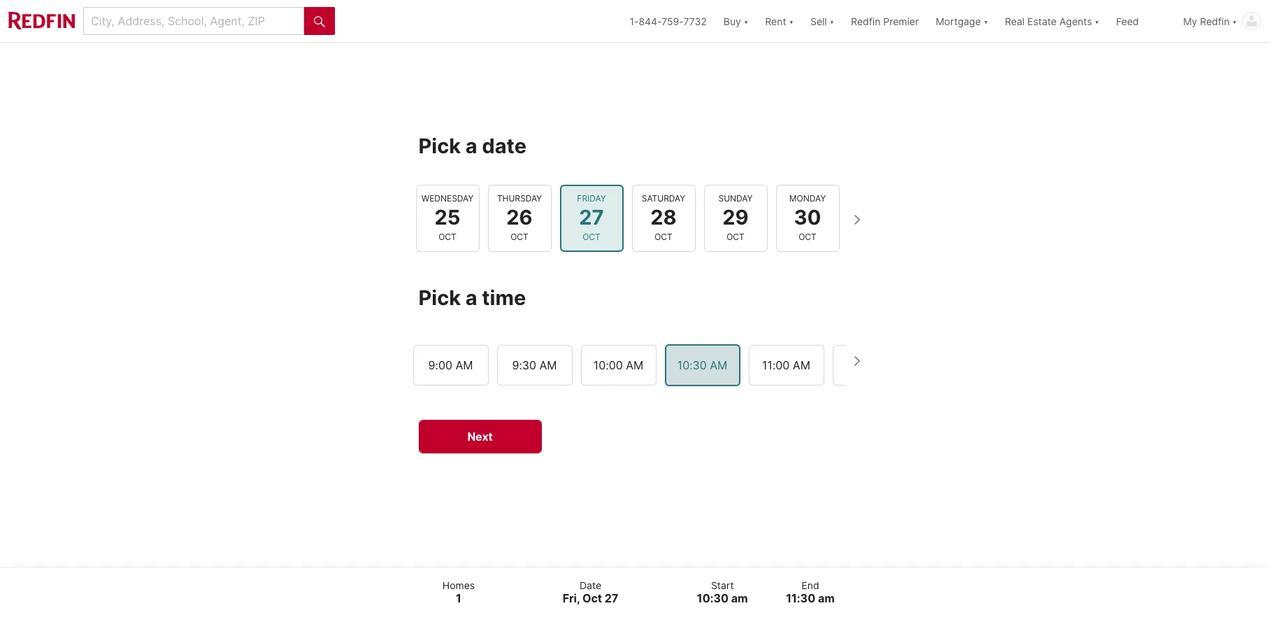 Task type: locate. For each thing, give the bounding box(es) containing it.
pick left time
[[419, 285, 461, 310]]

oct down 29
[[727, 231, 745, 242]]

am for 10:30 am
[[710, 358, 728, 372]]

27 inside date fri, oct  27
[[605, 591, 619, 605]]

28
[[651, 205, 677, 230]]

11:00
[[763, 358, 790, 372]]

am for 9:00 am
[[456, 358, 473, 372]]

mortgage ▾ button
[[936, 0, 989, 42]]

rent
[[766, 15, 787, 27]]

1 ▾ from the left
[[744, 15, 749, 27]]

oct down 30
[[799, 231, 817, 242]]

start 10:30 am
[[697, 579, 748, 605]]

0 vertical spatial a
[[466, 134, 478, 158]]

oct inside saturday 28 oct
[[655, 231, 673, 242]]

a for time
[[466, 285, 478, 310]]

sell ▾
[[811, 15, 835, 27]]

am for 11:00 am
[[793, 358, 811, 372]]

oct inside the wednesday 25 oct
[[439, 231, 457, 242]]

2 a from the top
[[466, 285, 478, 310]]

4 ▾ from the left
[[984, 15, 989, 27]]

1 horizontal spatial redfin
[[1201, 15, 1230, 27]]

thursday
[[497, 193, 542, 204]]

oct inside 'sunday 29 oct'
[[727, 231, 745, 242]]

3 ▾ from the left
[[830, 15, 835, 27]]

oct for 27
[[583, 231, 601, 242]]

am for 9:30 am
[[540, 358, 557, 372]]

oct down date
[[583, 591, 602, 605]]

am right 11:00
[[793, 358, 811, 372]]

pick for pick a date
[[419, 134, 461, 158]]

▾
[[744, 15, 749, 27], [790, 15, 794, 27], [830, 15, 835, 27], [984, 15, 989, 27], [1095, 15, 1100, 27], [1233, 15, 1238, 27]]

27 right fri,
[[605, 591, 619, 605]]

redfin inside redfin premier button
[[852, 15, 881, 27]]

1 a from the top
[[466, 134, 478, 158]]

10:00 am button
[[581, 345, 657, 385]]

buy ▾ button
[[724, 0, 749, 42]]

monday 30 oct
[[790, 193, 826, 242]]

oct inside monday 30 oct
[[799, 231, 817, 242]]

redfin
[[852, 15, 881, 27], [1201, 15, 1230, 27]]

my
[[1184, 15, 1198, 27]]

feed
[[1117, 15, 1140, 27]]

▾ right agents
[[1095, 15, 1100, 27]]

▾ right mortgage
[[984, 15, 989, 27]]

1 pick from the top
[[419, 134, 461, 158]]

2 ▾ from the left
[[790, 15, 794, 27]]

am down end
[[819, 591, 835, 605]]

0 vertical spatial pick
[[419, 134, 461, 158]]

0 vertical spatial 10:30
[[678, 358, 707, 372]]

oct down friday
[[583, 231, 601, 242]]

mortgage ▾ button
[[928, 0, 997, 42]]

oct for 29
[[727, 231, 745, 242]]

▾ right rent
[[790, 15, 794, 27]]

sell ▾ button
[[811, 0, 835, 42]]

City, Address, School, Agent, ZIP search field
[[83, 7, 304, 35]]

am left 11:00
[[710, 358, 728, 372]]

0 horizontal spatial redfin
[[852, 15, 881, 27]]

10:30 am button
[[665, 344, 741, 386]]

oct
[[439, 231, 457, 242], [511, 231, 529, 242], [583, 231, 601, 242], [655, 231, 673, 242], [727, 231, 745, 242], [799, 231, 817, 242], [583, 591, 602, 605]]

27
[[580, 205, 604, 230], [605, 591, 619, 605]]

estate
[[1028, 15, 1057, 27]]

buy
[[724, 15, 742, 27]]

oct inside the friday 27 oct
[[583, 231, 601, 242]]

oct down 25
[[439, 231, 457, 242]]

real estate agents ▾ button
[[997, 0, 1108, 42]]

▾ right sell
[[830, 15, 835, 27]]

oct for 26
[[511, 231, 529, 242]]

redfin premier
[[852, 15, 920, 27]]

1 next image from the top
[[846, 208, 868, 231]]

0 horizontal spatial 27
[[580, 205, 604, 230]]

11:00 am button
[[749, 345, 825, 385]]

25
[[435, 205, 461, 230]]

▾ right buy
[[744, 15, 749, 27]]

a
[[466, 134, 478, 158], [466, 285, 478, 310]]

end 11:30 am
[[787, 579, 835, 605]]

0 vertical spatial next image
[[846, 208, 868, 231]]

saturday
[[642, 193, 686, 204]]

am inside button
[[793, 358, 811, 372]]

▾ right my
[[1233, 15, 1238, 27]]

oct inside thursday 26 oct
[[511, 231, 529, 242]]

buy ▾
[[724, 15, 749, 27]]

7732
[[684, 15, 707, 27]]

buy ▾ button
[[716, 0, 757, 42]]

11:30
[[787, 591, 816, 605]]

1 redfin from the left
[[852, 15, 881, 27]]

redfin left premier
[[852, 15, 881, 27]]

redfin right my
[[1201, 15, 1230, 27]]

date fri, oct  27
[[563, 579, 619, 605]]

date
[[482, 134, 527, 158]]

sell ▾ button
[[803, 0, 843, 42]]

am down start
[[732, 591, 748, 605]]

next image for 11:00 am
[[846, 350, 868, 372]]

oct for 28
[[655, 231, 673, 242]]

pick for pick a time
[[419, 285, 461, 310]]

my redfin ▾
[[1184, 15, 1238, 27]]

1 vertical spatial a
[[466, 285, 478, 310]]

2 pick from the top
[[419, 285, 461, 310]]

am right 10:00
[[626, 358, 644, 372]]

26
[[507, 205, 533, 230]]

oct for 25
[[439, 231, 457, 242]]

2 redfin from the left
[[1201, 15, 1230, 27]]

monday
[[790, 193, 826, 204]]

premier
[[884, 15, 920, 27]]

pick a time
[[419, 285, 526, 310]]

1 vertical spatial pick
[[419, 285, 461, 310]]

am
[[456, 358, 473, 372], [540, 358, 557, 372], [626, 358, 644, 372], [710, 358, 728, 372], [793, 358, 811, 372], [732, 591, 748, 605], [819, 591, 835, 605]]

pick
[[419, 134, 461, 158], [419, 285, 461, 310]]

2 next image from the top
[[846, 350, 868, 372]]

10:00 am
[[594, 358, 644, 372]]

a left time
[[466, 285, 478, 310]]

1 vertical spatial 10:30
[[697, 591, 729, 605]]

mortgage
[[936, 15, 982, 27]]

27 down friday
[[580, 205, 604, 230]]

next image
[[846, 208, 868, 231], [846, 350, 868, 372]]

10:30
[[678, 358, 707, 372], [697, 591, 729, 605]]

1 horizontal spatial 27
[[605, 591, 619, 605]]

▾ for buy ▾
[[744, 15, 749, 27]]

am right 9:30
[[540, 358, 557, 372]]

rent ▾ button
[[766, 0, 794, 42]]

▾ for rent ▾
[[790, 15, 794, 27]]

1 vertical spatial 27
[[605, 591, 619, 605]]

pick up wednesday
[[419, 134, 461, 158]]

oct down 28
[[655, 231, 673, 242]]

844-
[[639, 15, 662, 27]]

rent ▾ button
[[757, 0, 803, 42]]

a left date
[[466, 134, 478, 158]]

27 inside the friday 27 oct
[[580, 205, 604, 230]]

wednesday
[[422, 193, 474, 204]]

oct down 26
[[511, 231, 529, 242]]

wednesday 25 oct
[[422, 193, 474, 242]]

date
[[580, 579, 602, 591]]

real estate agents ▾
[[1006, 15, 1100, 27]]

oct inside date fri, oct  27
[[583, 591, 602, 605]]

friday 27 oct
[[577, 193, 606, 242]]

1 vertical spatial next image
[[846, 350, 868, 372]]

0 vertical spatial 27
[[580, 205, 604, 230]]

a for date
[[466, 134, 478, 158]]

am right 9:00
[[456, 358, 473, 372]]

am inside end 11:30 am
[[819, 591, 835, 605]]



Task type: describe. For each thing, give the bounding box(es) containing it.
30
[[794, 205, 822, 230]]

time
[[482, 285, 526, 310]]

real estate agents ▾ link
[[1006, 0, 1100, 42]]

next
[[468, 429, 493, 443]]

5 ▾ from the left
[[1095, 15, 1100, 27]]

9:30
[[512, 358, 537, 372]]

1
[[456, 591, 462, 605]]

saturday 28 oct
[[642, 193, 686, 242]]

agents
[[1060, 15, 1093, 27]]

feed button
[[1108, 0, 1176, 42]]

1-844-759-7732
[[630, 15, 707, 27]]

10:30 am
[[678, 358, 728, 372]]

sunday
[[719, 193, 753, 204]]

9:00
[[429, 358, 453, 372]]

start
[[711, 579, 734, 591]]

sunday 29 oct
[[719, 193, 753, 242]]

homes 1
[[443, 579, 475, 605]]

redfin premier button
[[843, 0, 928, 42]]

submit search image
[[314, 16, 325, 27]]

29
[[723, 205, 749, 230]]

am for 10:00 am
[[626, 358, 644, 372]]

11:00 am
[[763, 358, 811, 372]]

10:30 inside start 10:30 am
[[697, 591, 729, 605]]

9:30 am button
[[497, 345, 573, 385]]

1-844-759-7732 link
[[630, 15, 707, 27]]

▾ for sell ▾
[[830, 15, 835, 27]]

pick a date
[[419, 134, 527, 158]]

9:00 am button
[[413, 345, 489, 385]]

oct for 30
[[799, 231, 817, 242]]

homes
[[443, 579, 475, 591]]

1-
[[630, 15, 639, 27]]

6 ▾ from the left
[[1233, 15, 1238, 27]]

759-
[[662, 15, 684, 27]]

friday
[[577, 193, 606, 204]]

▾ for mortgage ▾
[[984, 15, 989, 27]]

fri,
[[563, 591, 580, 605]]

9:00 am
[[429, 358, 473, 372]]

thursday 26 oct
[[497, 193, 542, 242]]

next image for sunday
[[846, 208, 868, 231]]

end
[[802, 579, 820, 591]]

am inside start 10:30 am
[[732, 591, 748, 605]]

mortgage ▾
[[936, 15, 989, 27]]

next button
[[419, 420, 542, 453]]

10:00
[[594, 358, 623, 372]]

10:30 inside 10:30 am button
[[678, 358, 707, 372]]

sell
[[811, 15, 828, 27]]

9:30 am
[[512, 358, 557, 372]]

real
[[1006, 15, 1025, 27]]

rent ▾
[[766, 15, 794, 27]]



Task type: vqa. For each thing, say whether or not it's contained in the screenshot.
type inside button
no



